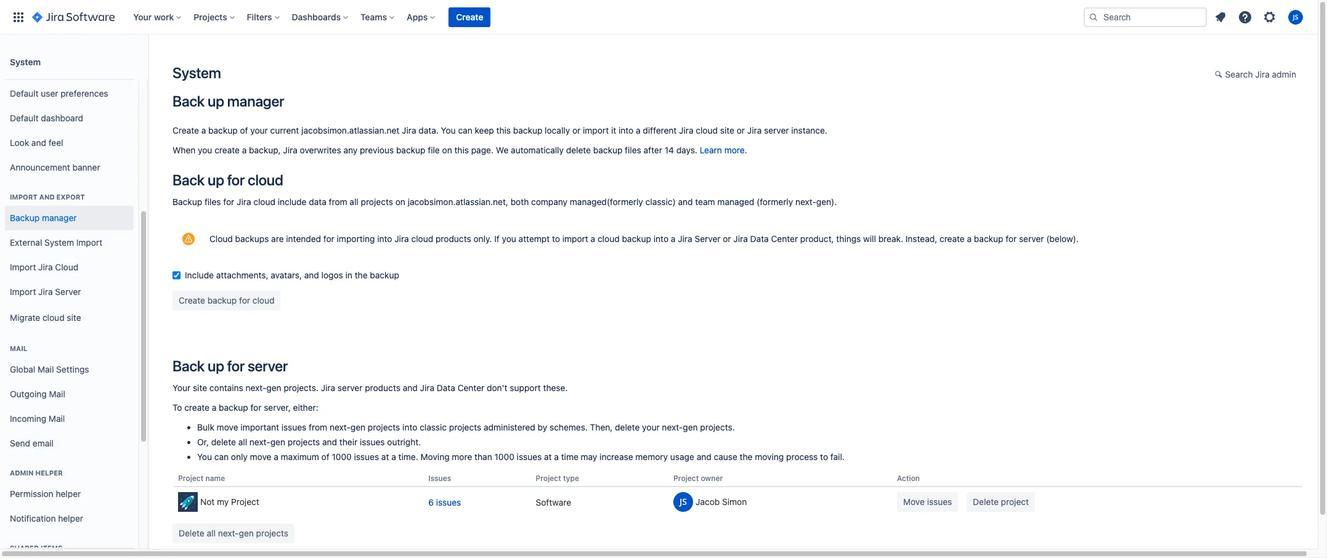 Task type: describe. For each thing, give the bounding box(es) containing it.
0 vertical spatial your
[[250, 125, 268, 136]]

0 vertical spatial the
[[355, 270, 368, 280]]

permission helper link
[[5, 482, 134, 507]]

after
[[644, 145, 663, 155]]

your for your work
[[133, 11, 152, 22]]

these.
[[543, 383, 568, 393]]

to create a backup for server, either:
[[173, 402, 319, 413]]

filters button
[[243, 7, 285, 27]]

external system import link
[[5, 231, 134, 255]]

managed(formerly
[[570, 197, 643, 207]]

backup for backup files for jira cloud include data from all projects on jacobsimon.atlassian.net, both company managed(formerly classic) and team managed (formerly next-gen).
[[173, 197, 202, 207]]

memory
[[636, 452, 668, 462]]

for up important
[[251, 402, 262, 413]]

either:
[[293, 402, 319, 413]]

search
[[1226, 69, 1253, 80]]

things
[[837, 234, 861, 244]]

1 horizontal spatial or
[[723, 234, 731, 244]]

for up backups
[[227, 171, 245, 189]]

to
[[173, 402, 182, 413]]

issues right their
[[360, 437, 385, 447]]

dashboards
[[292, 11, 341, 22]]

0 vertical spatial products
[[436, 234, 471, 244]]

external system import
[[10, 237, 102, 248]]

projects up the maximum
[[288, 437, 320, 447]]

keep
[[475, 125, 494, 136]]

permission
[[10, 489, 53, 499]]

0 vertical spatial data
[[751, 234, 769, 244]]

backup for backup manager
[[10, 212, 40, 223]]

feel
[[49, 137, 63, 148]]

schemes.
[[550, 422, 588, 433]]

into down classic)
[[654, 234, 669, 244]]

default user preferences link
[[5, 81, 134, 106]]

a left backup,
[[242, 145, 247, 155]]

gen down important
[[270, 437, 285, 447]]

helper for notification helper
[[58, 513, 83, 524]]

1 1000 from the left
[[332, 452, 352, 462]]

cloud up 'learn' on the top right
[[696, 125, 718, 136]]

project right my
[[231, 497, 259, 507]]

instance.
[[792, 125, 828, 136]]

project owner
[[674, 474, 723, 483]]

file
[[428, 145, 440, 155]]

cloud down managed(formerly
[[598, 234, 620, 244]]

1 horizontal spatial on
[[442, 145, 452, 155]]

include attachments, avatars, and logos in the backup
[[185, 270, 399, 280]]

items
[[41, 544, 63, 552]]

server left (below).
[[1019, 234, 1044, 244]]

0 horizontal spatial system
[[10, 56, 41, 67]]

search jira admin link
[[1209, 65, 1303, 85]]

send email link
[[5, 431, 134, 456]]

0 horizontal spatial delete
[[211, 437, 236, 447]]

announcement
[[10, 162, 70, 172]]

0 vertical spatial can
[[458, 125, 473, 136]]

back for back up manager
[[173, 92, 205, 110]]

action
[[897, 474, 920, 483]]

filters
[[247, 11, 272, 22]]

a down back up manager
[[201, 125, 206, 136]]

projects up outright.
[[368, 422, 400, 433]]

0 vertical spatial from
[[329, 197, 347, 207]]

name
[[206, 474, 225, 483]]

1 horizontal spatial files
[[625, 145, 642, 155]]

global
[[10, 364, 35, 375]]

0 horizontal spatial or
[[573, 125, 581, 136]]

next- up usage
[[662, 422, 683, 433]]

a right instead,
[[967, 234, 972, 244]]

(below).
[[1047, 234, 1079, 244]]

next- up their
[[330, 422, 351, 433]]

sidebar navigation image
[[134, 49, 161, 74]]

settings image
[[1263, 10, 1278, 24]]

0 horizontal spatial of
[[240, 125, 248, 136]]

your site contains next-gen projects. jira server products and jira data center don't support these.
[[173, 383, 568, 393]]

2 vertical spatial create
[[184, 402, 210, 413]]

issues down either:
[[282, 422, 307, 433]]

admin helper group
[[5, 456, 134, 535]]

create button
[[449, 7, 491, 27]]

project for project name
[[178, 474, 204, 483]]

of inside bulk move important issues from next-gen projects into classic projects administered by schemes. then, delete your next-gen projects. or, delete all next-gen projects and their issues outright. you can only move a maximum of 1000 issues at a time. moving more than 1000 issues at a time may increase memory usage and cause the moving process to fail.
[[322, 452, 330, 462]]

Search field
[[1084, 7, 1207, 27]]

server up their
[[338, 383, 363, 393]]

2 horizontal spatial or
[[737, 125, 745, 136]]

import jira cloud link
[[5, 255, 134, 280]]

and up outright.
[[403, 383, 418, 393]]

and inside group
[[39, 193, 55, 201]]

this for page.
[[455, 145, 469, 155]]

increase
[[600, 452, 633, 462]]

6
[[429, 498, 434, 508]]

up for back up for cloud
[[208, 171, 224, 189]]

cause
[[714, 452, 738, 462]]

issues down their
[[354, 452, 379, 462]]

into right "importing"
[[377, 234, 392, 244]]

avatars,
[[271, 270, 302, 280]]

importing
[[337, 234, 375, 244]]

any
[[344, 145, 358, 155]]

server,
[[264, 402, 291, 413]]

0 vertical spatial cloud
[[210, 234, 233, 244]]

cloud inside import and export group
[[55, 262, 78, 272]]

apps
[[407, 11, 428, 22]]

more
[[452, 452, 472, 462]]

all inside bulk move important issues from next-gen projects into classic projects administered by schemes. then, delete your next-gen projects. or, delete all next-gen projects and their issues outright. you can only move a maximum of 1000 issues at a time. moving more than 1000 issues at a time may increase memory usage and cause the moving process to fail.
[[238, 437, 247, 447]]

gen up server,
[[267, 383, 282, 393]]

projects up "importing"
[[361, 197, 393, 207]]

for left (below).
[[1006, 234, 1017, 244]]

0 vertical spatial delete
[[566, 145, 591, 155]]

page.
[[471, 145, 494, 155]]

2 1000 from the left
[[495, 452, 515, 462]]

bulk
[[197, 422, 214, 433]]

2 horizontal spatial delete
[[615, 422, 640, 433]]

back up for server
[[173, 357, 288, 375]]

your profile and settings image
[[1289, 10, 1304, 24]]

a up bulk
[[212, 402, 217, 413]]

search image
[[1089, 12, 1099, 22]]

0 horizontal spatial center
[[458, 383, 485, 393]]

or,
[[197, 437, 209, 447]]

and left cause
[[697, 452, 712, 462]]

1 vertical spatial create
[[940, 234, 965, 244]]

backups
[[235, 234, 269, 244]]

migrate cloud site
[[10, 312, 81, 323]]

default for default user preferences
[[10, 88, 39, 98]]

a down classic)
[[671, 234, 676, 244]]

dashboards button
[[288, 7, 353, 27]]

migrate
[[10, 312, 40, 323]]

cloud inside import and export group
[[43, 312, 65, 323]]

a left the maximum
[[274, 452, 279, 462]]

import for import jira cloud
[[10, 262, 36, 272]]

2 horizontal spatial system
[[173, 64, 221, 81]]

2 vertical spatial site
[[193, 383, 207, 393]]

incoming mail link
[[5, 407, 134, 431]]

default for default dashboard
[[10, 113, 39, 123]]

logos
[[322, 270, 343, 280]]

1 horizontal spatial server
[[695, 234, 721, 244]]

appswitcher icon image
[[11, 10, 26, 24]]

administered
[[484, 422, 536, 433]]

project name
[[178, 474, 225, 483]]

and left logos
[[304, 270, 319, 280]]

shared
[[10, 544, 39, 552]]

0 vertical spatial you
[[441, 125, 456, 136]]

up for back up manager
[[208, 92, 224, 110]]

for right intended
[[324, 234, 335, 244]]

notification helper link
[[5, 507, 134, 531]]

projects button
[[190, 7, 240, 27]]

a down managed(formerly
[[591, 234, 596, 244]]

teams
[[361, 11, 387, 22]]

gen up usage
[[683, 422, 698, 433]]

not my project
[[200, 497, 259, 507]]

global mail settings link
[[5, 357, 134, 382]]

1 horizontal spatial move
[[250, 452, 272, 462]]

automatically
[[511, 145, 564, 155]]

are
[[271, 234, 284, 244]]

default dashboard
[[10, 113, 83, 123]]

break.
[[879, 234, 904, 244]]

import and export
[[10, 193, 85, 201]]

cloud left the include
[[254, 197, 276, 207]]

learn
[[700, 145, 722, 155]]

create for create
[[456, 11, 484, 22]]

next- right (formerly
[[796, 197, 817, 207]]

shared items
[[10, 544, 63, 552]]

1 horizontal spatial center
[[771, 234, 798, 244]]

default user preferences
[[10, 88, 108, 98]]

6                                                     issues link
[[429, 497, 461, 509]]

type
[[563, 474, 579, 483]]

1 vertical spatial import
[[563, 234, 589, 244]]

1 vertical spatial you
[[502, 234, 516, 244]]

issues right 6
[[436, 498, 461, 508]]

dashboard
[[41, 113, 83, 123]]

moving
[[421, 452, 450, 462]]

don't
[[487, 383, 508, 393]]

mail up global
[[10, 345, 27, 353]]

0 vertical spatial move
[[217, 422, 238, 433]]

you inside bulk move important issues from next-gen projects into classic projects administered by schemes. then, delete your next-gen projects. or, delete all next-gen projects and their issues outright. you can only move a maximum of 1000 issues at a time. moving more than 1000 issues at a time may increase memory usage and cause the moving process to fail.
[[197, 452, 212, 462]]

will
[[864, 234, 876, 244]]



Task type: locate. For each thing, give the bounding box(es) containing it.
can
[[458, 125, 473, 136], [214, 452, 229, 462]]

from right "data"
[[329, 197, 347, 207]]

mail group
[[5, 332, 134, 460]]

server up server,
[[248, 357, 288, 375]]

helper up notification helper link
[[56, 489, 81, 499]]

up for back up for server
[[208, 357, 224, 375]]

0 horizontal spatial on
[[396, 197, 406, 207]]

cloud down "jacobsimon.atlassian.net,"
[[411, 234, 433, 244]]

can left the only
[[214, 452, 229, 462]]

0 vertical spatial default
[[10, 88, 39, 98]]

for down back up for cloud
[[223, 197, 234, 207]]

0 horizontal spatial create
[[184, 402, 210, 413]]

your inside dropdown button
[[133, 11, 152, 22]]

1 horizontal spatial create
[[215, 145, 240, 155]]

include
[[185, 270, 214, 280]]

2 vertical spatial up
[[208, 357, 224, 375]]

work
[[154, 11, 174, 22]]

announcement banner
[[10, 162, 100, 172]]

0 horizontal spatial the
[[355, 270, 368, 280]]

1 back from the top
[[173, 92, 205, 110]]

1 vertical spatial server
[[55, 286, 81, 297]]

create inside button
[[456, 11, 484, 22]]

2 vertical spatial back
[[173, 357, 205, 375]]

0 horizontal spatial site
[[67, 312, 81, 323]]

your
[[250, 125, 268, 136], [642, 422, 660, 433]]

a
[[201, 125, 206, 136], [636, 125, 641, 136], [242, 145, 247, 155], [591, 234, 596, 244], [671, 234, 676, 244], [967, 234, 972, 244], [212, 402, 217, 413], [274, 452, 279, 462], [392, 452, 396, 462], [554, 452, 559, 462]]

if
[[494, 234, 500, 244]]

1 horizontal spatial products
[[436, 234, 471, 244]]

send email
[[10, 438, 54, 448]]

0 vertical spatial all
[[350, 197, 359, 207]]

0 horizontal spatial from
[[309, 422, 327, 433]]

small image
[[1215, 70, 1225, 80]]

1 vertical spatial your
[[173, 383, 191, 393]]

import jira server link
[[5, 280, 134, 304]]

1 horizontal spatial this
[[497, 125, 511, 136]]

1 horizontal spatial create
[[456, 11, 484, 22]]

create right instead,
[[940, 234, 965, 244]]

at left time.
[[382, 452, 389, 462]]

1 vertical spatial backup
[[10, 212, 40, 223]]

back up for cloud
[[173, 171, 283, 189]]

mail for incoming
[[49, 413, 65, 424]]

for up contains
[[227, 357, 245, 375]]

you right if
[[502, 234, 516, 244]]

help image
[[1238, 10, 1253, 24]]

your
[[133, 11, 152, 22], [173, 383, 191, 393]]

products up outright.
[[365, 383, 401, 393]]

this left page.
[[455, 145, 469, 155]]

backup
[[173, 197, 202, 207], [10, 212, 40, 223]]

backup manager link
[[5, 206, 134, 231]]

my
[[217, 497, 229, 507]]

you right data.
[[441, 125, 456, 136]]

cloud backups are intended for importing into jira cloud products only. if you attempt to import a cloud backup into a jira server or jira data center product, things will break. instead, create a backup for server (below).
[[210, 234, 1079, 244]]

center left the don't on the bottom of page
[[458, 383, 485, 393]]

helper for admin helper
[[35, 469, 63, 477]]

cloud
[[210, 234, 233, 244], [55, 262, 78, 272]]

next- down important
[[250, 437, 270, 447]]

fail.
[[831, 452, 845, 462]]

0 vertical spatial import
[[583, 125, 609, 136]]

backup inside import and export group
[[10, 212, 40, 223]]

files left after
[[625, 145, 642, 155]]

1 vertical spatial the
[[740, 452, 753, 462]]

system down appswitcher icon
[[10, 56, 41, 67]]

0 vertical spatial up
[[208, 92, 224, 110]]

data
[[751, 234, 769, 244], [437, 383, 455, 393]]

projects.
[[284, 383, 319, 393], [700, 422, 735, 433]]

send
[[10, 438, 30, 448]]

1 vertical spatial products
[[365, 383, 401, 393]]

None submit
[[173, 291, 281, 311], [897, 493, 959, 512], [967, 493, 1036, 512], [173, 524, 295, 544], [173, 291, 281, 311], [897, 493, 959, 512], [967, 493, 1036, 512], [173, 524, 295, 544]]

and up backup manager
[[39, 193, 55, 201]]

jira software image
[[32, 10, 115, 24], [32, 10, 115, 24]]

server down the team on the top right
[[695, 234, 721, 244]]

or right locally
[[573, 125, 581, 136]]

1000
[[332, 452, 352, 462], [495, 452, 515, 462]]

external
[[10, 237, 42, 248]]

1 vertical spatial files
[[205, 197, 221, 207]]

your inside bulk move important issues from next-gen projects into classic projects administered by schemes. then, delete your next-gen projects. or, delete all next-gen projects and their issues outright. you can only move a maximum of 1000 issues at a time. moving more than 1000 issues at a time may increase memory usage and cause the moving process to fail.
[[642, 422, 660, 433]]

default inside default user preferences link
[[10, 88, 39, 98]]

import for import and export
[[10, 193, 37, 201]]

default left user
[[10, 88, 39, 98]]

create for create a backup of your current jacobsimon.atlassian.net jira data. you can keep this backup locally or import it into a different jira cloud site or jira server instance.
[[173, 125, 199, 136]]

at
[[382, 452, 389, 462], [544, 452, 552, 462]]

1 horizontal spatial all
[[350, 197, 359, 207]]

back up to
[[173, 357, 205, 375]]

and left the team on the top right
[[678, 197, 693, 207]]

1 at from the left
[[382, 452, 389, 462]]

0 vertical spatial to
[[552, 234, 560, 244]]

different
[[643, 125, 677, 136]]

locally
[[545, 125, 570, 136]]

learn more. link
[[700, 145, 747, 155]]

None checkbox
[[173, 269, 181, 282]]

1 vertical spatial cloud
[[55, 262, 78, 272]]

0 vertical spatial center
[[771, 234, 798, 244]]

issues down by
[[517, 452, 542, 462]]

to inside bulk move important issues from next-gen projects into classic projects administered by schemes. then, delete your next-gen projects. or, delete all next-gen projects and their issues outright. you can only move a maximum of 1000 issues at a time. moving more than 1000 issues at a time may increase memory usage and cause the moving process to fail.
[[820, 452, 828, 462]]

1 vertical spatial projects.
[[700, 422, 735, 433]]

back for back up for cloud
[[173, 171, 205, 189]]

projects. inside bulk move important issues from next-gen projects into classic projects administered by schemes. then, delete your next-gen projects. or, delete all next-gen projects and their issues outright. you can only move a maximum of 1000 issues at a time. moving more than 1000 issues at a time may increase memory usage and cause the moving process to fail.
[[700, 422, 735, 433]]

owner
[[701, 474, 723, 483]]

2 back from the top
[[173, 171, 205, 189]]

manager inside import and export group
[[42, 212, 77, 223]]

mail right global
[[38, 364, 54, 375]]

import left it
[[583, 125, 609, 136]]

data up classic
[[437, 383, 455, 393]]

2 default from the top
[[10, 113, 39, 123]]

and inside user interface group
[[31, 137, 46, 148]]

a left time
[[554, 452, 559, 462]]

2 horizontal spatial site
[[720, 125, 735, 136]]

1 horizontal spatial system
[[44, 237, 74, 248]]

when you create a backup, jira overwrites any previous backup file on this page. we automatically delete backup files after 14 days. learn more.
[[173, 145, 747, 155]]

1 vertical spatial delete
[[615, 422, 640, 433]]

(formerly
[[757, 197, 793, 207]]

project left "name" at the left bottom of the page
[[178, 474, 204, 483]]

and left their
[[322, 437, 337, 447]]

0 vertical spatial you
[[198, 145, 212, 155]]

1 horizontal spatial of
[[322, 452, 330, 462]]

1 horizontal spatial delete
[[566, 145, 591, 155]]

1 vertical spatial from
[[309, 422, 327, 433]]

1 vertical spatial back
[[173, 171, 205, 189]]

1 vertical spatial all
[[238, 437, 247, 447]]

1000 down their
[[332, 452, 352, 462]]

0 horizontal spatial to
[[552, 234, 560, 244]]

0 horizontal spatial cloud
[[55, 262, 78, 272]]

import up migrate
[[10, 286, 36, 297]]

site down "import jira server" link
[[67, 312, 81, 323]]

to right attempt
[[552, 234, 560, 244]]

import right attempt
[[563, 234, 589, 244]]

banner containing your work
[[0, 0, 1318, 35]]

on
[[442, 145, 452, 155], [396, 197, 406, 207]]

import
[[10, 193, 37, 201], [76, 237, 102, 248], [10, 262, 36, 272], [10, 286, 36, 297]]

import and export group
[[5, 180, 134, 335]]

create right apps dropdown button
[[456, 11, 484, 22]]

their
[[340, 437, 358, 447]]

system inside import and export group
[[44, 237, 74, 248]]

outgoing mail link
[[5, 382, 134, 407]]

projects up more
[[449, 422, 482, 433]]

mail for global
[[38, 364, 54, 375]]

0 vertical spatial create
[[215, 145, 240, 155]]

1 vertical spatial data
[[437, 383, 455, 393]]

the
[[355, 270, 368, 280], [740, 452, 753, 462]]

import for import jira server
[[10, 286, 36, 297]]

all
[[350, 197, 359, 207], [238, 437, 247, 447]]

admin
[[1273, 69, 1297, 80]]

0 horizontal spatial your
[[250, 125, 268, 136]]

manager
[[227, 92, 284, 110], [42, 212, 77, 223]]

look and feel link
[[5, 131, 134, 155]]

all up the only
[[238, 437, 247, 447]]

1 horizontal spatial the
[[740, 452, 753, 462]]

project down usage
[[674, 474, 699, 483]]

0 vertical spatial this
[[497, 125, 511, 136]]

project type
[[536, 474, 579, 483]]

product,
[[801, 234, 834, 244]]

from
[[329, 197, 347, 207], [309, 422, 327, 433]]

1 vertical spatial create
[[173, 125, 199, 136]]

1 up from the top
[[208, 92, 224, 110]]

server
[[695, 234, 721, 244], [55, 286, 81, 297]]

delete down locally
[[566, 145, 591, 155]]

into inside bulk move important issues from next-gen projects into classic projects administered by schemes. then, delete your next-gen projects. or, delete all next-gen projects and their issues outright. you can only move a maximum of 1000 issues at a time. moving more than 1000 issues at a time may increase memory usage and cause the moving process to fail.
[[403, 422, 418, 433]]

0 horizontal spatial backup
[[10, 212, 40, 223]]

1 horizontal spatial cloud
[[210, 234, 233, 244]]

contains
[[210, 383, 243, 393]]

primary element
[[7, 0, 1084, 34]]

or
[[573, 125, 581, 136], [737, 125, 745, 136], [723, 234, 731, 244]]

only.
[[474, 234, 492, 244]]

time.
[[399, 452, 418, 462]]

manager down export
[[42, 212, 77, 223]]

classic)
[[646, 197, 676, 207]]

notification helper
[[10, 513, 83, 524]]

all right "data"
[[350, 197, 359, 207]]

1 vertical spatial can
[[214, 452, 229, 462]]

3 up from the top
[[208, 357, 224, 375]]

cloud down external system import link
[[55, 262, 78, 272]]

a left different
[[636, 125, 641, 136]]

both
[[511, 197, 529, 207]]

maximum
[[281, 452, 319, 462]]

2 up from the top
[[208, 171, 224, 189]]

include
[[278, 197, 307, 207]]

1 horizontal spatial projects.
[[700, 422, 735, 433]]

your up backup,
[[250, 125, 268, 136]]

1 horizontal spatial you
[[502, 234, 516, 244]]

products left only.
[[436, 234, 471, 244]]

this for backup
[[497, 125, 511, 136]]

project for project type
[[536, 474, 561, 483]]

mail for outgoing
[[49, 389, 65, 399]]

0 horizontal spatial 1000
[[332, 452, 352, 462]]

products
[[436, 234, 471, 244], [365, 383, 401, 393]]

1 horizontal spatial manager
[[227, 92, 284, 110]]

1 vertical spatial this
[[455, 145, 469, 155]]

helper
[[35, 469, 63, 477], [56, 489, 81, 499], [58, 513, 83, 524]]

your up to
[[173, 383, 191, 393]]

create
[[456, 11, 484, 22], [173, 125, 199, 136]]

1 horizontal spatial you
[[441, 125, 456, 136]]

import down external
[[10, 262, 36, 272]]

0 vertical spatial create
[[456, 11, 484, 22]]

email
[[33, 438, 54, 448]]

back
[[173, 92, 205, 110], [173, 171, 205, 189], [173, 357, 205, 375]]

delete right the then,
[[615, 422, 640, 433]]

jira
[[1256, 69, 1270, 80], [402, 125, 416, 136], [679, 125, 694, 136], [748, 125, 762, 136], [283, 145, 298, 155], [237, 197, 251, 207], [395, 234, 409, 244], [678, 234, 693, 244], [734, 234, 748, 244], [38, 262, 53, 272], [38, 286, 53, 297], [321, 383, 335, 393], [420, 383, 435, 393]]

notification
[[10, 513, 56, 524]]

your for your site contains next-gen projects. jira server products and jira data center don't support these.
[[173, 383, 191, 393]]

more.
[[725, 145, 747, 155]]

0 vertical spatial site
[[720, 125, 735, 136]]

0 horizontal spatial create
[[173, 125, 199, 136]]

0 horizontal spatial projects.
[[284, 383, 319, 393]]

you
[[441, 125, 456, 136], [197, 452, 212, 462]]

you right when
[[198, 145, 212, 155]]

server left instance.
[[764, 125, 789, 136]]

server down import jira cloud link
[[55, 286, 81, 297]]

0 horizontal spatial can
[[214, 452, 229, 462]]

into
[[619, 125, 634, 136], [377, 234, 392, 244], [654, 234, 669, 244], [403, 422, 418, 433]]

1 vertical spatial default
[[10, 113, 39, 123]]

0 vertical spatial your
[[133, 11, 152, 22]]

1 horizontal spatial from
[[329, 197, 347, 207]]

1 default from the top
[[10, 88, 39, 98]]

intended
[[286, 234, 321, 244]]

1 vertical spatial move
[[250, 452, 272, 462]]

or up more.
[[737, 125, 745, 136]]

your work button
[[130, 7, 186, 27]]

cloud down backup,
[[248, 171, 283, 189]]

may
[[581, 452, 598, 462]]

helper for permission helper
[[56, 489, 81, 499]]

announcement banner link
[[5, 155, 134, 180]]

time
[[561, 452, 579, 462]]

import jira server
[[10, 286, 81, 297]]

banner
[[0, 0, 1318, 35]]

1 horizontal spatial your
[[173, 383, 191, 393]]

a left time.
[[392, 452, 396, 462]]

back down when
[[173, 171, 205, 189]]

into right it
[[619, 125, 634, 136]]

at left time
[[544, 452, 552, 462]]

user interface group
[[5, 55, 134, 184]]

mail down outgoing mail link
[[49, 413, 65, 424]]

outgoing
[[10, 389, 47, 399]]

default inside default dashboard link
[[10, 113, 39, 123]]

and
[[31, 137, 46, 148], [39, 193, 55, 201], [678, 197, 693, 207], [304, 270, 319, 280], [403, 383, 418, 393], [322, 437, 337, 447], [697, 452, 712, 462]]

move right the only
[[250, 452, 272, 462]]

0 vertical spatial backup
[[173, 197, 202, 207]]

mail down the global mail settings
[[49, 389, 65, 399]]

project for project owner
[[674, 474, 699, 483]]

import down backup manager link
[[76, 237, 102, 248]]

0 horizontal spatial products
[[365, 383, 401, 393]]

back up when
[[173, 92, 205, 110]]

helper up permission helper
[[35, 469, 63, 477]]

0 horizontal spatial files
[[205, 197, 221, 207]]

1 vertical spatial of
[[322, 452, 330, 462]]

from inside bulk move important issues from next-gen projects into classic projects administered by schemes. then, delete your next-gen projects. or, delete all next-gen projects and their issues outright. you can only move a maximum of 1000 issues at a time. moving more than 1000 issues at a time may increase memory usage and cause the moving process to fail.
[[309, 422, 327, 433]]

0 horizontal spatial data
[[437, 383, 455, 393]]

settings
[[56, 364, 89, 375]]

and left the feel
[[31, 137, 46, 148]]

jacobsimon.atlassian.net,
[[408, 197, 508, 207]]

2 vertical spatial helper
[[58, 513, 83, 524]]

your left work
[[133, 11, 152, 22]]

backup
[[208, 125, 238, 136], [513, 125, 543, 136], [396, 145, 426, 155], [593, 145, 623, 155], [622, 234, 652, 244], [974, 234, 1004, 244], [370, 270, 399, 280], [219, 402, 248, 413]]

the inside bulk move important issues from next-gen projects into classic projects administered by schemes. then, delete your next-gen projects. or, delete all next-gen projects and their issues outright. you can only move a maximum of 1000 issues at a time. moving more than 1000 issues at a time may increase memory usage and cause the moving process to fail.
[[740, 452, 753, 462]]

search jira admin
[[1226, 69, 1297, 80]]

this right keep
[[497, 125, 511, 136]]

0 vertical spatial back
[[173, 92, 205, 110]]

server inside import and export group
[[55, 286, 81, 297]]

site up learn more. "link"
[[720, 125, 735, 136]]

by
[[538, 422, 548, 433]]

usage
[[671, 452, 695, 462]]

attempt
[[519, 234, 550, 244]]

mail
[[10, 345, 27, 353], [38, 364, 54, 375], [49, 389, 65, 399], [49, 413, 65, 424]]

site inside import and export group
[[67, 312, 81, 323]]

default up look
[[10, 113, 39, 123]]

helper down permission helper link
[[58, 513, 83, 524]]

1 horizontal spatial to
[[820, 452, 828, 462]]

0 horizontal spatial your
[[133, 11, 152, 22]]

gen up their
[[351, 422, 366, 433]]

can inside bulk move important issues from next-gen projects into classic projects administered by schemes. then, delete your next-gen projects. or, delete all next-gen projects and their issues outright. you can only move a maximum of 1000 issues at a time. moving more than 1000 issues at a time may increase memory usage and cause the moving process to fail.
[[214, 452, 229, 462]]

look
[[10, 137, 29, 148]]

we
[[496, 145, 509, 155]]

on left "jacobsimon.atlassian.net,"
[[396, 197, 406, 207]]

system up back up manager
[[173, 64, 221, 81]]

you down or,
[[197, 452, 212, 462]]

1 vertical spatial helper
[[56, 489, 81, 499]]

admin helper
[[10, 469, 63, 477]]

3 back from the top
[[173, 357, 205, 375]]

2 at from the left
[[544, 452, 552, 462]]

1 horizontal spatial backup
[[173, 197, 202, 207]]

create a backup of your current jacobsimon.atlassian.net jira data. you can keep this backup locally or import it into a different jira cloud site or jira server instance.
[[173, 125, 828, 136]]

1 vertical spatial manager
[[42, 212, 77, 223]]

data.
[[419, 125, 439, 136]]

next- up to create a backup for server, either:
[[246, 383, 267, 393]]

0 horizontal spatial this
[[455, 145, 469, 155]]

0 horizontal spatial you
[[197, 452, 212, 462]]

0 horizontal spatial move
[[217, 422, 238, 433]]

notifications image
[[1214, 10, 1228, 24]]

0 horizontal spatial manager
[[42, 212, 77, 223]]

back for back up for server
[[173, 357, 205, 375]]

from down either:
[[309, 422, 327, 433]]

create up when
[[173, 125, 199, 136]]

create right to
[[184, 402, 210, 413]]

1000 right than
[[495, 452, 515, 462]]

can left keep
[[458, 125, 473, 136]]

admin
[[10, 469, 34, 477]]

delete right or,
[[211, 437, 236, 447]]

site left contains
[[193, 383, 207, 393]]

14
[[665, 145, 674, 155]]

0 vertical spatial server
[[695, 234, 721, 244]]

0 vertical spatial projects.
[[284, 383, 319, 393]]

1 vertical spatial to
[[820, 452, 828, 462]]



Task type: vqa. For each thing, say whether or not it's contained in the screenshot.
classic
yes



